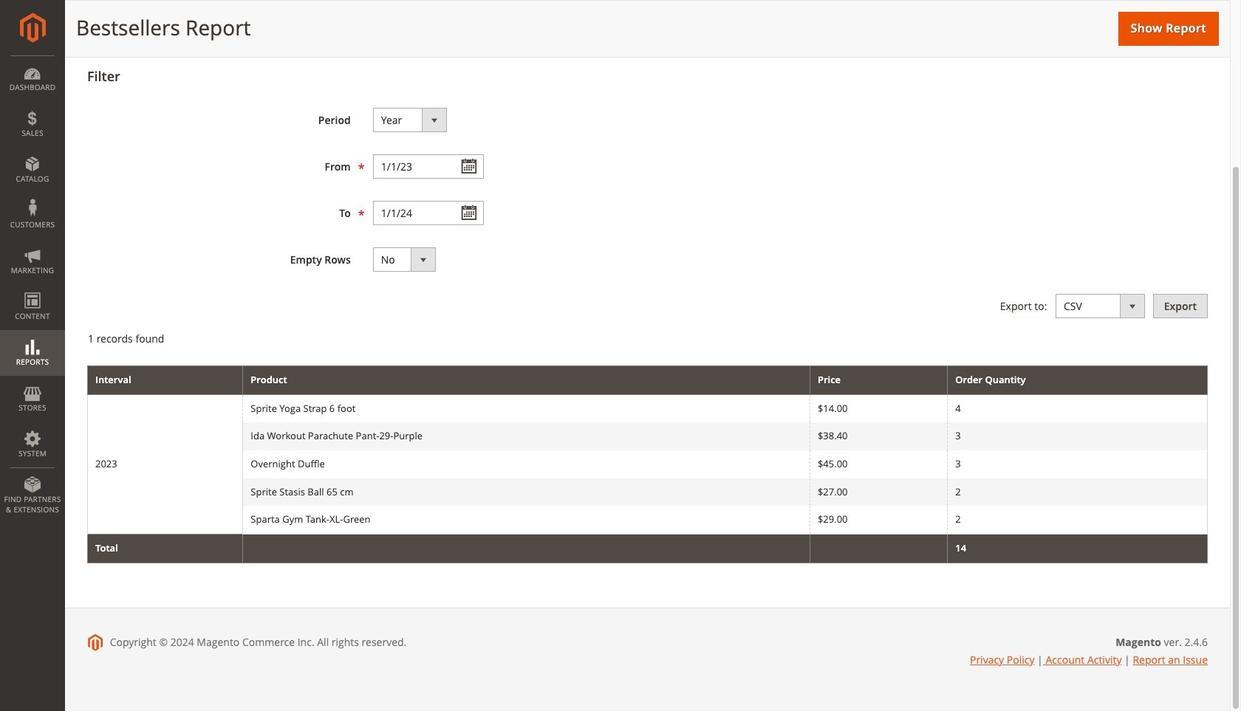 Task type: vqa. For each thing, say whether or not it's contained in the screenshot.
Menu
no



Task type: locate. For each thing, give the bounding box(es) containing it.
menu bar
[[0, 55, 65, 523]]

None text field
[[373, 154, 484, 179], [373, 201, 484, 225], [373, 154, 484, 179], [373, 201, 484, 225]]

magento admin panel image
[[20, 13, 45, 43]]



